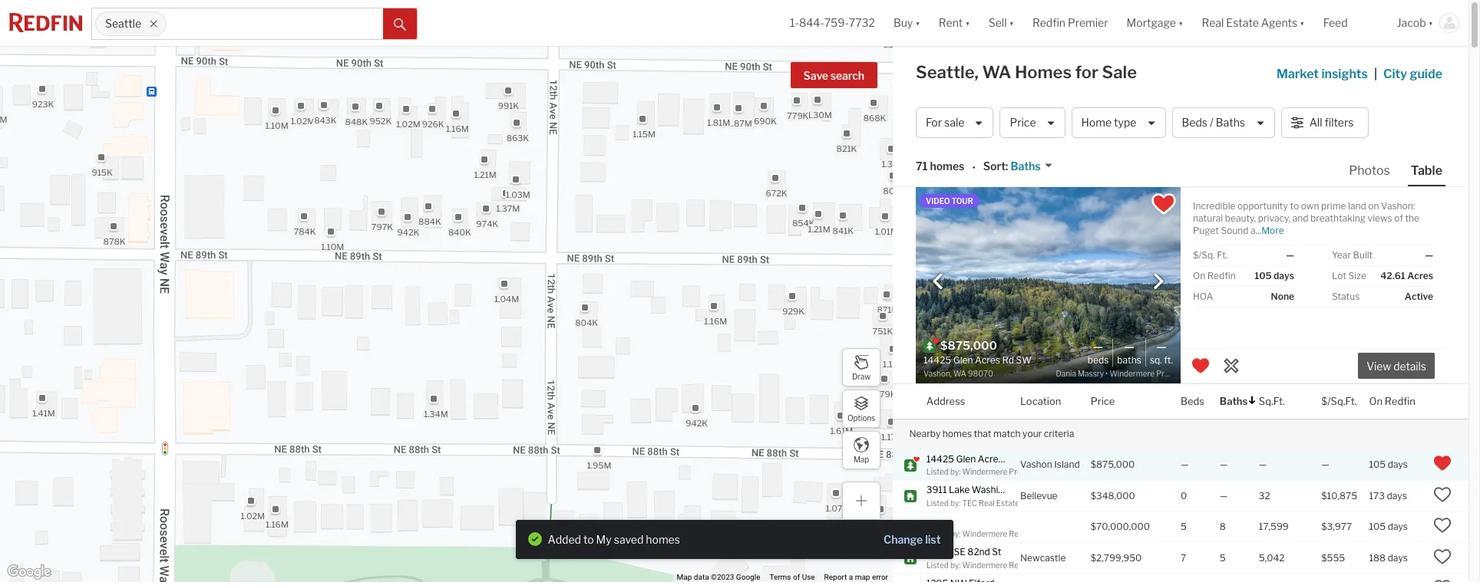 Task type: locate. For each thing, give the bounding box(es) containing it.
1 horizontal spatial ft.
[[1217, 250, 1228, 261]]

6 ▾ from the left
[[1428, 16, 1433, 29]]

1.95m
[[587, 461, 611, 471]]

▾ right buy at the right of page
[[915, 16, 920, 29]]

1 vertical spatial price
[[1091, 395, 1115, 407]]

terms
[[770, 574, 791, 582]]

baths left sq.
[[1117, 354, 1141, 366]]

baths inside 'button'
[[1216, 116, 1245, 129]]

active
[[1405, 291, 1433, 302]]

homes left that
[[943, 428, 972, 440]]

1.21m inside 1.21m 1.37m
[[474, 169, 496, 180]]

estate left agents
[[1226, 16, 1259, 29]]

1 vertical spatial windermere
[[962, 530, 1007, 539]]

2 vertical spatial 105
[[1369, 522, 1386, 533]]

2 vertical spatial redfin
[[1385, 395, 1416, 407]]

seattle
[[105, 17, 141, 30]]

google
[[736, 574, 760, 582]]

windermere down 14425 glen acres rd sw link
[[962, 468, 1007, 477]]

unfavorite this home image
[[1191, 357, 1210, 375], [1433, 455, 1452, 473]]

homes for nearby
[[943, 428, 972, 440]]

0 vertical spatial 863k
[[506, 133, 529, 143]]

0 vertical spatial estate
[[1226, 16, 1259, 29]]

0 vertical spatial to
[[1290, 200, 1299, 212]]

0 vertical spatial 942k
[[397, 227, 419, 238]]

$10,875
[[1321, 490, 1357, 502]]

1 vertical spatial 863k
[[872, 546, 895, 557]]

3 ▾ from the left
[[1009, 16, 1014, 29]]

1 by: from the top
[[950, 468, 961, 477]]

1.34m
[[424, 409, 448, 420]]

of down vashon: in the top of the page
[[1394, 213, 1403, 224]]

2 estate/east from the top
[[1027, 561, 1068, 570]]

by: up se
[[950, 530, 961, 539]]

redfin down view details
[[1385, 395, 1416, 407]]

estate/east
[[1027, 530, 1068, 539], [1027, 561, 1068, 570]]

848k
[[345, 116, 367, 127]]

home type
[[1081, 116, 1137, 129]]

1 vertical spatial baths button
[[1220, 385, 1257, 419]]

1 vertical spatial price button
[[1091, 385, 1115, 419]]

real up 11372 se 82nd st listed by: windermere real estate/east
[[1009, 530, 1025, 539]]

942k
[[397, 227, 419, 238], [685, 418, 707, 429]]

0 horizontal spatial acres
[[978, 453, 1003, 465]]

4 by: from the top
[[950, 561, 961, 570]]

105 days up 188 days
[[1369, 522, 1408, 533]]

photos button
[[1346, 163, 1408, 185]]

of left use
[[793, 574, 800, 582]]

rent ▾ button
[[929, 0, 979, 46]]

price button up :
[[1000, 107, 1065, 138]]

1.21m for 1.21m 1.37m
[[474, 169, 496, 180]]

on down the view
[[1369, 395, 1383, 407]]

listed down 14425
[[926, 468, 949, 477]]

estate/east down — listed by: windermere real estate/east
[[1027, 561, 1068, 570]]

0 vertical spatial beds
[[1182, 116, 1208, 129]]

804k
[[575, 318, 598, 329]]

105 up 173
[[1369, 459, 1386, 471]]

listed down 11372
[[926, 561, 949, 570]]

error
[[872, 574, 888, 582]]

vashon
[[1020, 459, 1052, 471]]

1.21m up 1.37m
[[474, 169, 496, 180]]

price down — beds
[[1091, 395, 1115, 407]]

690k
[[753, 116, 776, 127]]

0 horizontal spatial redfin
[[1033, 16, 1066, 29]]

of
[[1394, 213, 1403, 224], [793, 574, 800, 582]]

105 days up 173 days
[[1369, 459, 1408, 471]]

none
[[1271, 291, 1294, 302]]

— inside — listed by: windermere real estate/east
[[926, 516, 935, 527]]

— inside — sq. ft.
[[1156, 340, 1167, 354]]

next button image
[[1151, 274, 1166, 289]]

105 up "188"
[[1369, 522, 1386, 533]]

map for map data ©2023 google
[[677, 574, 692, 582]]

105
[[1255, 270, 1272, 282], [1369, 459, 1386, 471], [1369, 522, 1386, 533]]

1 horizontal spatial of
[[1394, 213, 1403, 224]]

windermere down 82nd
[[962, 561, 1007, 570]]

0 vertical spatial 1.21m
[[474, 169, 496, 180]]

▾ for jacob ▾
[[1428, 16, 1433, 29]]

2 ▾ from the left
[[965, 16, 970, 29]]

0 vertical spatial acres
[[1407, 270, 1433, 282]]

1 vertical spatial of
[[793, 574, 800, 582]]

days up 188 days
[[1388, 522, 1408, 533]]

days right 173
[[1387, 490, 1407, 502]]

0 horizontal spatial to
[[583, 533, 594, 546]]

▾ right 'rent'
[[965, 16, 970, 29]]

sw
[[1019, 453, 1035, 465]]

2 windermere from the top
[[962, 530, 1007, 539]]

0 horizontal spatial price button
[[1000, 107, 1065, 138]]

price button down — beds
[[1091, 385, 1115, 419]]

baths right /
[[1216, 116, 1245, 129]]

real inside 11372 se 82nd st listed by: windermere real estate/east
[[1009, 561, 1025, 570]]

105 for $3,977
[[1369, 522, 1386, 533]]

0 horizontal spatial price
[[1010, 116, 1036, 129]]

acres up active
[[1407, 270, 1433, 282]]

105 for —
[[1369, 459, 1386, 471]]

▾ right agents
[[1300, 16, 1305, 29]]

by: left tec
[[950, 499, 961, 508]]

863k down 991k
[[506, 133, 529, 143]]

days for $3,977
[[1388, 522, 1408, 533]]

remove seattle image
[[149, 19, 158, 28]]

windermere up 82nd
[[962, 530, 1007, 539]]

1 ▾ from the left
[[915, 16, 920, 29]]

sq.ft.
[[1259, 395, 1285, 407]]

71 homes •
[[916, 160, 976, 174]]

▾ right "jacob"
[[1428, 16, 1433, 29]]

by:
[[950, 468, 961, 477], [950, 499, 961, 508], [950, 530, 961, 539], [950, 561, 961, 570]]

ft.
[[1217, 250, 1228, 261], [1164, 354, 1173, 366]]

1 vertical spatial estate/east
[[1027, 561, 1068, 570]]

0 vertical spatial windermere
[[962, 468, 1007, 477]]

address
[[926, 395, 965, 407]]

homes right saved
[[646, 533, 680, 546]]

map inside button
[[854, 455, 869, 464]]

on
[[1368, 200, 1379, 212]]

days for $10,875
[[1387, 490, 1407, 502]]

0 vertical spatial on redfin
[[1193, 270, 1236, 282]]

— baths
[[1117, 340, 1141, 366]]

1 vertical spatial on
[[1369, 395, 1383, 407]]

|
[[1374, 67, 1377, 81]]

map left data
[[677, 574, 692, 582]]

windermere inside 11372 se 82nd st listed by: windermere real estate/east
[[962, 561, 1007, 570]]

favorite this home image for 105 days
[[1433, 517, 1452, 535]]

5 down 0
[[1181, 522, 1187, 533]]

1 horizontal spatial price
[[1091, 395, 1115, 407]]

1 vertical spatial 942k
[[685, 418, 707, 429]]

homes right the 71
[[930, 160, 965, 173]]

▾ inside 'dropdown button'
[[1300, 16, 1305, 29]]

1 horizontal spatial unfavorite this home image
[[1433, 455, 1452, 473]]

863k down 831k
[[872, 546, 895, 557]]

nearby
[[909, 428, 941, 440]]

$555
[[1321, 553, 1345, 564]]

0 horizontal spatial estate
[[996, 499, 1020, 508]]

0 horizontal spatial baths button
[[1008, 159, 1053, 174]]

newcastle
[[1020, 553, 1066, 564]]

751k
[[872, 326, 893, 337]]

0 horizontal spatial map
[[677, 574, 692, 582]]

real right "mortgage ▾"
[[1202, 16, 1224, 29]]

1 vertical spatial 1.21m
[[808, 224, 830, 235]]

tour
[[952, 197, 973, 206]]

redfin left premier at the top of page
[[1033, 16, 1066, 29]]

estate/east up newcastle
[[1027, 530, 1068, 539]]

4 ▾ from the left
[[1178, 16, 1183, 29]]

real right tec
[[979, 499, 995, 508]]

beds
[[1182, 116, 1208, 129], [1088, 354, 1109, 366], [1181, 395, 1205, 407]]

sq.
[[1150, 354, 1162, 366]]

0 vertical spatial homes
[[930, 160, 965, 173]]

1 horizontal spatial to
[[1290, 200, 1299, 212]]

1 vertical spatial redfin
[[1207, 270, 1236, 282]]

1 vertical spatial homes
[[943, 428, 972, 440]]

heading
[[924, 339, 1048, 380]]

2 listed from the top
[[926, 499, 949, 508]]

•
[[972, 161, 976, 174]]

listed left tec
[[926, 499, 949, 508]]

real inside 'dropdown button'
[[1202, 16, 1224, 29]]

3 favorite this home image from the top
[[1433, 548, 1452, 566]]

831k
[[870, 520, 891, 531]]

beds / baths
[[1182, 116, 1245, 129]]

1 vertical spatial 1.10m
[[321, 242, 344, 253]]

map region
[[0, 0, 943, 583]]

797k
[[371, 222, 393, 233]]

days up 173 days
[[1388, 459, 1408, 471]]

1 horizontal spatial 1.02m
[[290, 116, 315, 127]]

baths button right 'sort'
[[1008, 159, 1053, 174]]

on redfin down view details
[[1369, 395, 1416, 407]]

17,599
[[1259, 522, 1289, 533]]

$/sq. ft.
[[1193, 250, 1228, 261]]

5 ▾ from the left
[[1300, 16, 1305, 29]]

1 horizontal spatial on
[[1369, 395, 1383, 407]]

listed
[[926, 468, 949, 477], [926, 499, 949, 508], [926, 530, 949, 539], [926, 561, 949, 570]]

1.17m
[[881, 433, 903, 443]]

▾ right mortgage
[[1178, 16, 1183, 29]]

5 down 8
[[1220, 553, 1226, 564]]

2 favorite this home image from the top
[[1433, 517, 1452, 535]]

size
[[1349, 270, 1366, 282]]

1 favorite this home image from the top
[[1433, 486, 1452, 504]]

days up none
[[1274, 270, 1294, 282]]

baths button left sq.ft. button
[[1220, 385, 1257, 419]]

filters
[[1325, 116, 1354, 129]]

3 listed from the top
[[926, 530, 949, 539]]

status
[[1332, 291, 1360, 302]]

4 listed from the top
[[926, 561, 949, 570]]

0 vertical spatial baths button
[[1008, 159, 1053, 174]]

— sq. ft.
[[1150, 340, 1173, 366]]

3 windermere from the top
[[962, 561, 1007, 570]]

0 horizontal spatial 1.10m
[[265, 121, 288, 131]]

1 listed from the top
[[926, 468, 949, 477]]

bellevue
[[1020, 490, 1058, 502]]

2 vertical spatial beds
[[1181, 395, 1205, 407]]

1 horizontal spatial redfin
[[1207, 270, 1236, 282]]

0 horizontal spatial 942k
[[397, 227, 419, 238]]

on redfin
[[1193, 270, 1236, 282], [1369, 395, 1416, 407]]

price down the seattle, wa homes for sale
[[1010, 116, 1036, 129]]

0 vertical spatial unfavorite this home image
[[1191, 357, 1210, 375]]

1 vertical spatial unfavorite this home image
[[1433, 455, 1452, 473]]

1 vertical spatial 105 days
[[1369, 459, 1408, 471]]

None search field
[[166, 8, 383, 39]]

1 horizontal spatial baths button
[[1220, 385, 1257, 419]]

105 up none
[[1255, 270, 1272, 282]]

843k
[[314, 115, 336, 126]]

1 horizontal spatial 942k
[[685, 418, 707, 429]]

rent ▾ button
[[939, 0, 970, 46]]

5,042
[[1259, 553, 1285, 564]]

0 vertical spatial map
[[854, 455, 869, 464]]

favorite this home image
[[1433, 486, 1452, 504], [1433, 517, 1452, 535], [1433, 548, 1452, 566], [1433, 579, 1452, 583]]

1 vertical spatial 105
[[1369, 459, 1386, 471]]

1 horizontal spatial 1.21m
[[808, 224, 830, 235]]

breathtaking
[[1311, 213, 1366, 224]]

2 vertical spatial windermere
[[962, 561, 1007, 570]]

of inside incredible opportunity to own prime land on vashon: natural beauty, privacy, and breathtaking views of the puget sound a...
[[1394, 213, 1403, 224]]

1.16m
[[446, 123, 468, 134], [704, 316, 727, 327], [882, 359, 905, 370], [265, 520, 288, 531]]

homes
[[1015, 62, 1072, 82]]

list
[[925, 533, 941, 546]]

0 vertical spatial redfin
[[1033, 16, 1066, 29]]

1 vertical spatial on redfin
[[1369, 395, 1416, 407]]

1.87m
[[728, 118, 752, 129]]

1 horizontal spatial acres
[[1407, 270, 1433, 282]]

beds inside beds / baths 'button'
[[1182, 116, 1208, 129]]

days right "188"
[[1388, 553, 1408, 564]]

1 vertical spatial 5
[[1220, 553, 1226, 564]]

acres
[[1407, 270, 1433, 282], [978, 453, 1003, 465]]

section containing added to my saved homes
[[516, 520, 953, 560]]

840k
[[448, 227, 471, 238]]

report a map error link
[[824, 574, 888, 582]]

1.21m
[[474, 169, 496, 180], [808, 224, 830, 235]]

1 estate/east from the top
[[1027, 530, 1068, 539]]

vashon island
[[1020, 459, 1080, 471]]

ft. inside — sq. ft.
[[1164, 354, 1173, 366]]

listed up 11372
[[926, 530, 949, 539]]

jacob
[[1397, 16, 1426, 29]]

section
[[516, 520, 953, 560]]

1 horizontal spatial estate
[[1226, 16, 1259, 29]]

0 vertical spatial of
[[1394, 213, 1403, 224]]

to up the and
[[1290, 200, 1299, 212]]

mortgage ▾
[[1127, 16, 1183, 29]]

redfin down $/sq. ft.
[[1207, 270, 1236, 282]]

privacy,
[[1258, 213, 1291, 224]]

to left my
[[583, 533, 594, 546]]

991k
[[498, 100, 519, 111]]

on redfin down $/sq. ft.
[[1193, 270, 1236, 282]]

all filters button
[[1281, 107, 1369, 138]]

options
[[848, 413, 875, 423]]

1 horizontal spatial on redfin
[[1369, 395, 1416, 407]]

2 horizontal spatial 1.02m
[[396, 119, 420, 129]]

0 horizontal spatial 1.21m
[[474, 169, 496, 180]]

1.10m
[[265, 121, 288, 131], [321, 242, 344, 253]]

prime
[[1321, 200, 1346, 212]]

0 vertical spatial 5
[[1181, 522, 1187, 533]]

105 days up none
[[1255, 270, 1294, 282]]

2 vertical spatial 105 days
[[1369, 522, 1408, 533]]

863k
[[506, 133, 529, 143], [872, 546, 895, 557]]

▾ for buy ▾
[[915, 16, 920, 29]]

0 vertical spatial price button
[[1000, 107, 1065, 138]]

price
[[1010, 116, 1036, 129], [1091, 395, 1115, 407]]

1 horizontal spatial map
[[854, 455, 869, 464]]

real down — listed by: windermere real estate/east
[[1009, 561, 1025, 570]]

926k
[[422, 119, 444, 129]]

4 favorite this home image from the top
[[1433, 579, 1452, 583]]

map down "options"
[[854, 455, 869, 464]]

923k
[[32, 99, 54, 110]]

0 horizontal spatial ft.
[[1164, 354, 1173, 366]]

on
[[1193, 270, 1205, 282], [1369, 395, 1383, 407]]

1 vertical spatial map
[[677, 574, 692, 582]]

844-
[[799, 16, 824, 29]]

windermere inside 14425 glen acres rd sw listed by: windermere professional prtnrs
[[962, 468, 1007, 477]]

ft. right sq.
[[1164, 354, 1173, 366]]

change list
[[884, 533, 941, 546]]

▾ for mortgage ▾
[[1178, 16, 1183, 29]]

▾ right the sell
[[1009, 16, 1014, 29]]

for
[[926, 116, 942, 129]]

1 windermere from the top
[[962, 468, 1007, 477]]

by: inside 11372 se 82nd st listed by: windermere real estate/east
[[950, 561, 961, 570]]

report
[[824, 574, 847, 582]]

save search button
[[790, 62, 877, 88]]

1.03m
[[505, 190, 530, 201]]

3 by: from the top
[[950, 530, 961, 539]]

estate left inc.
[[996, 499, 1020, 508]]

estate inside 'dropdown button'
[[1226, 16, 1259, 29]]

by: down glen
[[950, 468, 961, 477]]

0 horizontal spatial on
[[1193, 270, 1205, 282]]

homes inside 71 homes •
[[930, 160, 965, 173]]

days for —
[[1388, 459, 1408, 471]]

acres left rd
[[978, 453, 1003, 465]]

buy ▾ button
[[894, 0, 920, 46]]

▾ for sell ▾
[[1009, 16, 1014, 29]]

terms of use
[[770, 574, 815, 582]]

1 vertical spatial ft.
[[1164, 354, 1173, 366]]

0 horizontal spatial of
[[793, 574, 800, 582]]

©2023
[[711, 574, 734, 582]]

1.37m
[[496, 203, 520, 214]]

1.21m left 841k
[[808, 224, 830, 235]]

days for $555
[[1388, 553, 1408, 564]]

favorite this home image for 173 days
[[1433, 486, 1452, 504]]

on up the 'hoa'
[[1193, 270, 1205, 282]]

previous button image
[[930, 274, 946, 289]]

estate/east inside — listed by: windermere real estate/east
[[1027, 530, 1068, 539]]

1 vertical spatial acres
[[978, 453, 1003, 465]]

ft. right the $/sq.
[[1217, 250, 1228, 261]]

search
[[830, 69, 864, 82]]

by: down se
[[950, 561, 961, 570]]

0 vertical spatial estate/east
[[1027, 530, 1068, 539]]

0 horizontal spatial on redfin
[[1193, 270, 1236, 282]]



Task type: describe. For each thing, give the bounding box(es) containing it.
for sale
[[926, 116, 965, 129]]

0 vertical spatial on
[[1193, 270, 1205, 282]]

2 by: from the top
[[950, 499, 961, 508]]

0 horizontal spatial 863k
[[506, 133, 529, 143]]

105 days for —
[[1369, 459, 1408, 471]]

$2,799,950
[[1091, 553, 1142, 564]]

▾ for rent ▾
[[965, 16, 970, 29]]

home type button
[[1071, 107, 1166, 138]]

1.61m
[[830, 426, 853, 437]]

baths down x-out this home "image"
[[1220, 395, 1248, 407]]

1-844-759-7732
[[790, 16, 875, 29]]

1 vertical spatial beds
[[1088, 354, 1109, 366]]

— inside — baths
[[1124, 340, 1135, 354]]

mortgage ▾ button
[[1117, 0, 1193, 46]]

884k
[[418, 216, 441, 227]]

feed
[[1323, 16, 1348, 29]]

hoa
[[1193, 291, 1213, 302]]

guide
[[1410, 67, 1443, 81]]

1 horizontal spatial 1.10m
[[321, 242, 344, 253]]

1.21m for 1.21m
[[808, 224, 830, 235]]

market insights link
[[1277, 50, 1368, 84]]

change list button
[[884, 532, 941, 547]]

nearby homes that match your criteria
[[909, 428, 1074, 440]]

0 vertical spatial 105 days
[[1255, 270, 1294, 282]]

0
[[1181, 490, 1187, 502]]

11372
[[926, 547, 952, 558]]

2 vertical spatial homes
[[646, 533, 680, 546]]

save
[[803, 69, 828, 82]]

0 horizontal spatial 5
[[1181, 522, 1187, 533]]

1 horizontal spatial 5
[[1220, 553, 1226, 564]]

82nd
[[968, 547, 990, 558]]

2 horizontal spatial redfin
[[1385, 395, 1416, 407]]

beauty,
[[1225, 213, 1256, 224]]

match
[[993, 428, 1021, 440]]

added
[[548, 533, 581, 546]]

— listed by: windermere real estate/east
[[926, 516, 1068, 539]]

1.30m
[[807, 110, 832, 120]]

redfin premier button
[[1023, 0, 1117, 46]]

784k
[[293, 227, 315, 237]]

incredible opportunity to own prime land on vashon: natural beauty, privacy, and breathtaking views of the puget sound a...
[[1193, 200, 1420, 236]]

to inside incredible opportunity to own prime land on vashon: natural beauty, privacy, and breathtaking views of the puget sound a...
[[1290, 200, 1299, 212]]

on inside button
[[1369, 395, 1383, 407]]

105 days for $3,977
[[1369, 522, 1408, 533]]

0 vertical spatial 105
[[1255, 270, 1272, 282]]

jacob ▾
[[1397, 16, 1433, 29]]

42.61 acres
[[1381, 270, 1433, 282]]

and
[[1293, 213, 1309, 224]]

terms of use link
[[770, 574, 815, 582]]

801k
[[883, 186, 904, 196]]

map
[[855, 574, 870, 582]]

view
[[1367, 360, 1391, 373]]

672k
[[765, 188, 787, 199]]

1 horizontal spatial price button
[[1091, 385, 1115, 419]]

1 horizontal spatial 863k
[[872, 546, 895, 557]]

by: inside 14425 glen acres rd sw listed by: windermere professional prtnrs
[[950, 468, 961, 477]]

real estate agents ▾
[[1202, 16, 1305, 29]]

prtnrs
[[1055, 468, 1078, 477]]

added to my saved homes
[[548, 533, 680, 546]]

for sale button
[[916, 107, 994, 138]]

photo of 14425 glen acres rd sw, vashon, wa 98070 image
[[916, 187, 1181, 384]]

acres inside 14425 glen acres rd sw listed by: windermere professional prtnrs
[[978, 453, 1003, 465]]

beds for beds / baths
[[1182, 116, 1208, 129]]

1.15m
[[632, 129, 655, 140]]

homes for 71
[[930, 160, 965, 173]]

map for map
[[854, 455, 869, 464]]

table button
[[1408, 163, 1446, 187]]

favorite button image
[[1151, 191, 1177, 217]]

vashon:
[[1381, 200, 1415, 212]]

sq.ft. button
[[1259, 385, 1285, 419]]

favorite button checkbox
[[1151, 191, 1177, 217]]

type
[[1114, 116, 1137, 129]]

11372 se 82nd st listed by: windermere real estate/east
[[926, 547, 1068, 570]]

lot
[[1332, 270, 1347, 282]]

feed button
[[1314, 0, 1388, 46]]

1.35m
[[786, 36, 810, 47]]

sound
[[1221, 225, 1249, 236]]

baths right :
[[1011, 160, 1041, 173]]

inc.
[[1021, 499, 1034, 508]]

real inside — listed by: windermere real estate/east
[[1009, 530, 1025, 539]]

professional
[[1009, 468, 1054, 477]]

buy
[[894, 16, 913, 29]]

952k
[[369, 116, 391, 127]]

0 horizontal spatial unfavorite this home image
[[1191, 357, 1210, 375]]

listed inside — listed by: windermere real estate/east
[[926, 530, 949, 539]]

— beds
[[1088, 340, 1109, 366]]

options button
[[842, 390, 881, 428]]

estate/east inside 11372 se 82nd st listed by: windermere real estate/east
[[1027, 561, 1068, 570]]

listed inside 14425 glen acres rd sw listed by: windermere professional prtnrs
[[926, 468, 949, 477]]

0 horizontal spatial 1.02m
[[240, 511, 265, 522]]

windermere inside — listed by: windermere real estate/east
[[962, 530, 1007, 539]]

glen
[[956, 453, 976, 465]]

google image
[[4, 563, 55, 583]]

0 vertical spatial price
[[1010, 116, 1036, 129]]

0 vertical spatial 1.10m
[[265, 121, 288, 131]]

1 vertical spatial estate
[[996, 499, 1020, 508]]

sell ▾ button
[[979, 0, 1023, 46]]

854k
[[792, 218, 814, 229]]

listed inside 11372 se 82nd st listed by: windermere real estate/east
[[926, 561, 949, 570]]

seattle, wa homes for sale
[[916, 62, 1137, 82]]

1 vertical spatial to
[[583, 533, 594, 546]]

1.31m
[[881, 159, 904, 170]]

sell ▾
[[989, 16, 1014, 29]]

by: inside — listed by: windermere real estate/east
[[950, 530, 961, 539]]

x-out this home image
[[1222, 357, 1241, 375]]

841k
[[832, 226, 853, 237]]

insights
[[1322, 67, 1368, 81]]

for
[[1075, 62, 1099, 82]]

0 vertical spatial ft.
[[1217, 250, 1228, 261]]

favorite this home image for 188 days
[[1433, 548, 1452, 566]]

natural
[[1193, 213, 1223, 224]]

14425 glen acres rd sw listed by: windermere professional prtnrs
[[926, 453, 1078, 477]]

1.21m 1.37m
[[474, 169, 520, 214]]

video
[[926, 197, 950, 206]]

draw button
[[842, 349, 881, 387]]

11372 se 82nd st link
[[926, 547, 1006, 559]]

location
[[1020, 395, 1061, 407]]

submit search image
[[394, 18, 406, 31]]

all
[[1309, 116, 1322, 129]]

video tour
[[926, 197, 973, 206]]

beds for 'beds' button
[[1181, 395, 1205, 407]]

— inside — beds
[[1093, 340, 1103, 354]]

779k
[[787, 111, 808, 121]]



Task type: vqa. For each thing, say whether or not it's contained in the screenshot.


